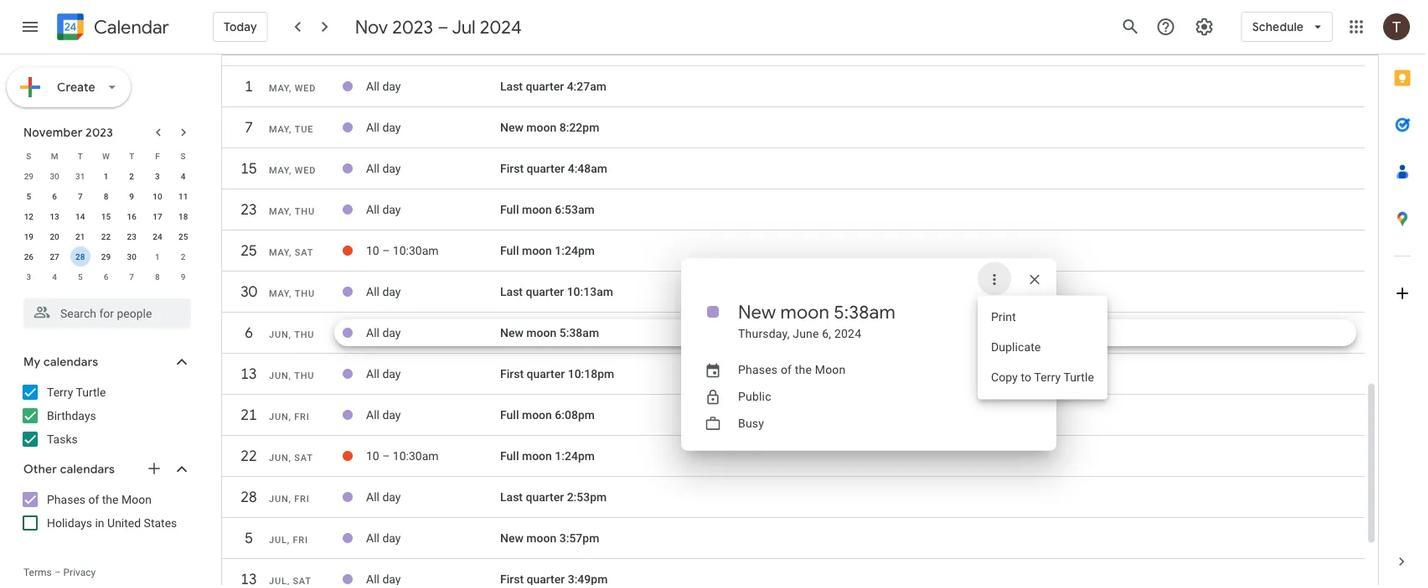 Task type: locate. For each thing, give the bounding box(es) containing it.
quarter for 28
[[526, 490, 564, 504]]

1 vertical spatial full moon 1:24pm
[[500, 449, 595, 463]]

2 t from the left
[[129, 151, 134, 161]]

7
[[244, 118, 252, 137], [78, 191, 83, 201], [129, 272, 134, 282]]

2 jun , fri from the top
[[269, 494, 310, 504]]

5:38am inside 6 row
[[560, 326, 599, 340]]

new down last quarter 4:27am
[[500, 121, 524, 134]]

25
[[179, 231, 188, 241], [240, 241, 257, 260]]

busy
[[739, 417, 765, 430]]

27 element
[[44, 246, 65, 267]]

1 jun , thu from the top
[[269, 329, 315, 340]]

full for 25
[[500, 244, 519, 258]]

day for 30
[[383, 285, 401, 299]]

fri for 5
[[293, 535, 308, 545]]

, inside 6 row
[[289, 329, 291, 340]]

1 horizontal spatial 7
[[129, 272, 134, 282]]

3 may from the top
[[269, 165, 289, 176]]

6 inside row
[[244, 323, 252, 342]]

new for 7
[[500, 121, 524, 134]]

1 inside row
[[244, 77, 252, 96]]

9 all from the top
[[366, 490, 380, 504]]

last up new moon 3:57pm on the bottom left
[[500, 490, 523, 504]]

phases of the moon inside other calendars list
[[47, 493, 152, 506]]

new inside 7 row
[[500, 121, 524, 134]]

day for 6
[[383, 326, 401, 340]]

moon for 25
[[522, 244, 552, 258]]

0 vertical spatial 29
[[24, 171, 34, 181]]

jun , fri
[[269, 412, 310, 422], [269, 494, 310, 504]]

turtle
[[1064, 371, 1095, 384], [76, 385, 106, 399]]

menu
[[978, 296, 1108, 399]]

copy to terry turtle
[[992, 371, 1095, 384]]

all day inside 6 row
[[366, 326, 401, 340]]

phases up holidays
[[47, 493, 86, 506]]

2 vertical spatial 30
[[240, 282, 257, 301]]

1 horizontal spatial 13
[[240, 364, 257, 384]]

15 up 23 link
[[240, 159, 257, 178]]

30 inside "link"
[[240, 282, 257, 301]]

may , thu inside 30 row
[[269, 288, 315, 299]]

1 10 – 10:30am from the top
[[366, 38, 439, 52]]

all day inside 30 row
[[366, 285, 401, 299]]

30 row
[[222, 277, 1366, 315]]

row containing 19
[[16, 226, 196, 246]]

may , thu up may , sat
[[269, 206, 315, 217]]

1 jun , fri from the top
[[269, 412, 310, 422]]

t
[[78, 151, 83, 161], [129, 151, 134, 161]]

all day cell inside 6 row
[[366, 319, 500, 346]]

0 vertical spatial first
[[500, 162, 524, 175]]

1 may , wed from the top
[[269, 83, 316, 93]]

9 all day cell from the top
[[366, 484, 500, 511]]

full moon 1:24pm down the full moon 6:08pm button
[[500, 449, 595, 463]]

all day cell inside 13 row
[[366, 360, 500, 387]]

october 29 element
[[19, 166, 39, 186]]

create button
[[7, 67, 131, 107]]

nov 2023 – jul 2024
[[355, 15, 522, 39]]

may right 15 link
[[269, 165, 289, 176]]

2 all from the top
[[366, 121, 380, 134]]

moon left the 6:08pm
[[522, 408, 552, 422]]

full down the full moon 6:08pm button
[[500, 449, 519, 463]]

may , thu
[[269, 206, 315, 217], [269, 288, 315, 299]]

jun inside 28 row
[[269, 494, 289, 504]]

1 horizontal spatial s
[[181, 151, 186, 161]]

1 horizontal spatial 28
[[240, 487, 257, 507]]

jun for 28
[[269, 494, 289, 504]]

first inside 15 row
[[500, 162, 524, 175]]

, down may , sat
[[289, 288, 292, 299]]

10 inside "22" row
[[366, 449, 380, 463]]

jun , fri inside "21" row
[[269, 412, 310, 422]]

all day inside 5 row
[[366, 531, 401, 545]]

moon down full moon 6:53am button
[[522, 244, 552, 258]]

0 vertical spatial last
[[500, 79, 523, 93]]

december 4 element
[[44, 267, 65, 287]]

row containing s
[[16, 146, 196, 166]]

all day inside "21" row
[[366, 408, 401, 422]]

7 for 7 link
[[244, 118, 252, 137]]

last quarter 4:27am
[[500, 79, 607, 93]]

1 vertical spatial of
[[88, 493, 99, 506]]

november 2023 grid
[[16, 146, 196, 287]]

last inside 28 row
[[500, 490, 523, 504]]

7 up 14 element
[[78, 191, 83, 201]]

my calendars
[[23, 355, 98, 370]]

jun for 6
[[269, 329, 289, 340]]

day inside "21" row
[[383, 408, 401, 422]]

full for 23
[[500, 203, 519, 216]]

new for 5
[[500, 531, 524, 545]]

2 down 25 element
[[181, 251, 186, 262]]

, inside 30 row
[[289, 288, 292, 299]]

all day inside 1 row
[[366, 79, 401, 93]]

of inside other calendars list
[[88, 493, 99, 506]]

all day for 28
[[366, 490, 401, 504]]

privacy link
[[63, 567, 96, 578]]

moon inside "21" row
[[522, 408, 552, 422]]

quarter inside 28 row
[[526, 490, 564, 504]]

0 vertical spatial terry
[[1035, 371, 1061, 384]]

2 all day from the top
[[366, 121, 401, 134]]

,
[[289, 83, 292, 93], [289, 124, 292, 135], [289, 165, 292, 176], [289, 206, 292, 217], [289, 247, 292, 258], [289, 288, 292, 299], [289, 329, 291, 340], [289, 371, 291, 381], [289, 412, 291, 422], [289, 453, 291, 463], [289, 494, 291, 504], [287, 535, 290, 545]]

1 horizontal spatial 6
[[104, 272, 108, 282]]

1 vertical spatial 9
[[181, 272, 186, 282]]

25 row
[[222, 236, 1366, 274]]

1 s from the left
[[26, 151, 31, 161]]

9 up 16 'element'
[[129, 191, 134, 201]]

10 – 10:30am for 22
[[366, 449, 439, 463]]

tue
[[295, 124, 314, 135]]

may inside 30 row
[[269, 288, 289, 299]]

first for 15
[[500, 162, 524, 175]]

jun right the 13 link
[[269, 371, 289, 381]]

last quarter 2:53pm
[[500, 490, 607, 504]]

, inside 7 row
[[289, 124, 292, 135]]

, for 25
[[289, 247, 292, 258]]

moon down last quarter 10:13am button at the left of the page
[[527, 326, 557, 340]]

15 link
[[234, 153, 264, 184]]

new moon 5:38am
[[500, 326, 599, 340]]

5 may from the top
[[269, 247, 289, 258]]

full inside "21" row
[[500, 408, 519, 422]]

21 up 22 'link'
[[240, 405, 257, 425]]

2 horizontal spatial 1
[[244, 77, 252, 96]]

day for 15
[[383, 162, 401, 175]]

1 vertical spatial 30
[[127, 251, 137, 262]]

0 vertical spatial 5:38am
[[834, 301, 896, 324]]

1:24pm
[[555, 244, 595, 258], [555, 449, 595, 463]]

may , sat
[[269, 247, 314, 258]]

all day inside 7 row
[[366, 121, 401, 134]]

full for 21
[[500, 408, 519, 422]]

0 horizontal spatial the
[[102, 493, 119, 506]]

1 may from the top
[[269, 83, 289, 93]]

0 horizontal spatial 7
[[78, 191, 83, 201]]

10 all from the top
[[366, 531, 380, 545]]

2 vertical spatial 5
[[244, 529, 252, 548]]

1 horizontal spatial turtle
[[1064, 371, 1095, 384]]

10 all day cell from the top
[[366, 525, 500, 552]]

last inside 1 row
[[500, 79, 523, 93]]

may right 30 "link"
[[269, 288, 289, 299]]

1 vertical spatial 1:24pm
[[555, 449, 595, 463]]

22 inside 'link'
[[240, 446, 257, 466]]

jun right 21 link on the left
[[269, 412, 289, 422]]

15 inside "row"
[[101, 211, 111, 221]]

new inside the new moon 5:38am thursday, june 6, 2024
[[739, 301, 776, 324]]

25 down 23 link
[[240, 241, 257, 260]]

phases up public
[[739, 363, 778, 377]]

13 inside row
[[240, 364, 257, 384]]

row
[[16, 146, 196, 166], [16, 166, 196, 186], [16, 186, 196, 206], [16, 206, 196, 226], [16, 226, 196, 246], [16, 246, 196, 267], [16, 267, 196, 287], [222, 564, 1366, 585]]

t up october 31 element
[[78, 151, 83, 161]]

jul
[[452, 15, 476, 39], [269, 535, 287, 545]]

fri right 5 link
[[293, 535, 308, 545]]

moon down the full moon 6:08pm button
[[522, 449, 552, 463]]

terry inside menu
[[1035, 371, 1061, 384]]

all for 7
[[366, 121, 380, 134]]

1 vertical spatial 7
[[78, 191, 83, 201]]

6 all from the top
[[366, 326, 380, 340]]

1 all from the top
[[366, 79, 380, 93]]

13 up '20'
[[50, 211, 59, 221]]

1 vertical spatial 10 – 10:30am cell
[[366, 237, 500, 264]]

25 link
[[234, 236, 264, 266]]

29 for the october 29 element at top
[[24, 171, 34, 181]]

cell
[[334, 32, 366, 59], [500, 32, 1357, 59], [366, 566, 500, 585]]

0 horizontal spatial 30
[[50, 171, 59, 181]]

, down jun , sat
[[289, 494, 291, 504]]

2 sat from the top
[[294, 453, 313, 463]]

jun inside 6 row
[[269, 329, 289, 340]]

thu right the 13 link
[[294, 371, 315, 381]]

turtle up birthdays
[[76, 385, 106, 399]]

4 jun from the top
[[269, 453, 289, 463]]

moon inside 6 row
[[527, 326, 557, 340]]

thu inside "23" row
[[295, 206, 315, 217]]

1 vertical spatial 2024
[[835, 327, 862, 341]]

quarter for 13
[[527, 367, 565, 381]]

, for 30
[[289, 288, 292, 299]]

2 vertical spatial 10:30am
[[393, 449, 439, 463]]

5 left 'jul , fri'
[[244, 529, 252, 548]]

0 vertical spatial 21
[[76, 231, 85, 241]]

new moon 5:38am thursday, june 6, 2024
[[739, 301, 896, 341]]

2 may from the top
[[269, 124, 289, 135]]

, right "25" link
[[289, 247, 292, 258]]

of up in
[[88, 493, 99, 506]]

1 10 – 10:30am cell from the top
[[366, 32, 500, 59]]

30 down 23 element
[[127, 251, 137, 262]]

1 vertical spatial fri
[[294, 494, 310, 504]]

7 down 30 element
[[129, 272, 134, 282]]

0 vertical spatial 10 – 10:30am cell
[[366, 32, 500, 59]]

2024 up last quarter 4:27am
[[480, 15, 522, 39]]

december 7 element
[[122, 267, 142, 287]]

0 vertical spatial 15
[[240, 159, 257, 178]]

1 horizontal spatial of
[[781, 363, 792, 377]]

2 jun from the top
[[269, 371, 289, 381]]

moon for 6
[[527, 326, 557, 340]]

2024
[[480, 15, 522, 39], [835, 327, 862, 341]]

1 vertical spatial 2023
[[86, 125, 113, 140]]

full moon 1:24pm button for 25
[[500, 244, 595, 258]]

3 all day from the top
[[366, 162, 401, 175]]

thu inside 30 row
[[295, 288, 315, 299]]

2 10 – 10:30am cell from the top
[[366, 237, 500, 264]]

sat inside 25 row
[[295, 247, 314, 258]]

29
[[24, 171, 34, 181], [101, 251, 111, 262]]

fri for 28
[[294, 494, 310, 504]]

7 day from the top
[[383, 367, 401, 381]]

quarter inside 13 row
[[527, 367, 565, 381]]

first up the full moon 6:08pm button
[[500, 367, 524, 381]]

jun right 6 link
[[269, 329, 289, 340]]

30 for 30 element
[[127, 251, 137, 262]]

3 full from the top
[[500, 408, 519, 422]]

16 element
[[122, 206, 142, 226]]

2 full moon 1:24pm from the top
[[500, 449, 595, 463]]

13 up 21 link on the left
[[240, 364, 257, 384]]

, up may , tue on the left top of the page
[[289, 83, 292, 93]]

december 9 element
[[173, 267, 193, 287]]

1 vertical spatial 15
[[101, 211, 111, 221]]

december 3 element
[[19, 267, 39, 287]]

thu inside 13 row
[[294, 371, 315, 381]]

4 all day cell from the top
[[366, 196, 500, 223]]

8 all day cell from the top
[[366, 402, 500, 428]]

may , wed up may , tue on the left top of the page
[[269, 83, 316, 93]]

all inside 30 row
[[366, 285, 380, 299]]

0 horizontal spatial 29
[[24, 171, 34, 181]]

moon up the united
[[122, 493, 152, 506]]

2 day from the top
[[383, 121, 401, 134]]

3 down 26 element
[[26, 272, 31, 282]]

21 row
[[222, 400, 1366, 438]]

2 10:30am from the top
[[393, 244, 439, 258]]

7 inside row
[[244, 118, 252, 137]]

, inside 1 row
[[289, 83, 292, 93]]

12 element
[[19, 206, 39, 226]]

3 all from the top
[[366, 162, 380, 175]]

, inside 5 row
[[287, 535, 290, 545]]

3 10 – 10:30am from the top
[[366, 449, 439, 463]]

24
[[153, 231, 162, 241]]

2 may , wed from the top
[[269, 165, 316, 176]]

28 up "december 5" element
[[76, 251, 85, 262]]

row containing 3
[[16, 267, 196, 287]]

add other calendars image
[[146, 460, 163, 477]]

may , thu down may , sat
[[269, 288, 315, 299]]

1 up 7 link
[[244, 77, 252, 96]]

23 element
[[122, 226, 142, 246]]

4 full from the top
[[500, 449, 519, 463]]

3 day from the top
[[383, 162, 401, 175]]

28 inside row
[[240, 487, 257, 507]]

calendar
[[94, 16, 169, 39]]

5 all day cell from the top
[[366, 278, 500, 305]]

tasks
[[47, 432, 78, 446]]

1 sat from the top
[[295, 247, 314, 258]]

day for 5
[[383, 531, 401, 545]]

10 for 10 – 10:30am "cell" in the "22" row
[[366, 449, 380, 463]]

6 day from the top
[[383, 326, 401, 340]]

8 all day from the top
[[366, 408, 401, 422]]

print
[[992, 310, 1017, 324]]

1 horizontal spatial t
[[129, 151, 134, 161]]

11
[[179, 191, 188, 201]]

t left f
[[129, 151, 134, 161]]

all day cell inside 28 row
[[366, 484, 500, 511]]

3 all day cell from the top
[[366, 155, 500, 182]]

1 for december 1 element at the top left of the page
[[155, 251, 160, 262]]

december 1 element
[[147, 246, 168, 267]]

row containing 29
[[16, 166, 196, 186]]

6 up the 13 link
[[244, 323, 252, 342]]

0 vertical spatial jun , fri
[[269, 412, 310, 422]]

day inside 13 row
[[383, 367, 401, 381]]

23 for 23 element
[[127, 231, 137, 241]]

may , wed for 1
[[269, 83, 316, 93]]

day inside 30 row
[[383, 285, 401, 299]]

full down first quarter 4:48am
[[500, 203, 519, 216]]

1 10:30am from the top
[[393, 38, 439, 52]]

jun , thu for 6
[[269, 329, 315, 340]]

2 full moon 1:24pm button from the top
[[500, 449, 595, 463]]

1 vertical spatial 5:38am
[[560, 326, 599, 340]]

4 may from the top
[[269, 206, 289, 217]]

all inside 5 row
[[366, 531, 380, 545]]

0 vertical spatial sat
[[295, 247, 314, 258]]

1 vertical spatial 3
[[26, 272, 31, 282]]

quarter up full moon 6:53am button
[[527, 162, 565, 175]]

13 inside "element"
[[50, 211, 59, 221]]

10 – 10:30am cell
[[366, 32, 500, 59], [366, 237, 500, 264], [366, 443, 500, 469]]

first
[[500, 162, 524, 175], [500, 367, 524, 381]]

settings menu image
[[1195, 17, 1215, 37]]

5 jun from the top
[[269, 494, 289, 504]]

1 vertical spatial 23
[[127, 231, 137, 241]]

day inside 28 row
[[383, 490, 401, 504]]

– inside "22" row
[[382, 449, 390, 463]]

2 jun , thu from the top
[[269, 371, 315, 381]]

phases of the moon down 6 row
[[739, 363, 846, 377]]

, right 22 'link'
[[289, 453, 291, 463]]

s right f
[[181, 151, 186, 161]]

of down 6 row
[[781, 363, 792, 377]]

terry
[[1035, 371, 1061, 384], [47, 385, 73, 399]]

5:38am for new moon 5:38am
[[560, 326, 599, 340]]

0 horizontal spatial 21
[[76, 231, 85, 241]]

jun inside "22" row
[[269, 453, 289, 463]]

14
[[76, 211, 85, 221]]

3 thu from the top
[[294, 329, 315, 340]]

s up the october 29 element at top
[[26, 151, 31, 161]]

4
[[181, 171, 186, 181], [52, 272, 57, 282]]

10:30am for 22
[[393, 449, 439, 463]]

0 vertical spatial 2023
[[393, 15, 434, 39]]

all day cell
[[366, 73, 500, 100], [366, 114, 500, 141], [366, 155, 500, 182], [366, 196, 500, 223], [366, 278, 500, 305], [366, 319, 500, 346], [366, 360, 500, 387], [366, 402, 500, 428], [366, 484, 500, 511], [366, 525, 500, 552]]

1 horizontal spatial 30
[[127, 251, 137, 262]]

2 up 16 'element'
[[129, 171, 134, 181]]

10 all day from the top
[[366, 531, 401, 545]]

full moon 1:24pm down full moon 6:53am button
[[500, 244, 595, 258]]

other calendars
[[23, 462, 115, 477]]

december 5 element
[[70, 267, 90, 287]]

0 vertical spatial calendars
[[44, 355, 98, 370]]

9 day from the top
[[383, 490, 401, 504]]

7 all day from the top
[[366, 367, 401, 381]]

13 element
[[44, 206, 65, 226]]

2 vertical spatial 10 – 10:30am
[[366, 449, 439, 463]]

all day inside "23" row
[[366, 203, 401, 216]]

today button
[[213, 7, 268, 47]]

6 all day cell from the top
[[366, 319, 500, 346]]

30 down m at left top
[[50, 171, 59, 181]]

10:30am inside row
[[393, 38, 439, 52]]

moon inside other calendars list
[[122, 493, 152, 506]]

28
[[76, 251, 85, 262], [240, 487, 257, 507]]

0 horizontal spatial 15
[[101, 211, 111, 221]]

jul , fri
[[269, 535, 308, 545]]

1 row
[[222, 71, 1366, 110]]

may , wed for 15
[[269, 165, 316, 176]]

thu for 13
[[294, 371, 315, 381]]

all for 1
[[366, 79, 380, 93]]

2 vertical spatial last
[[500, 490, 523, 504]]

wed down the "tue"
[[295, 165, 316, 176]]

moon left 8:22pm
[[527, 121, 557, 134]]

full down the first quarter 10:18pm button
[[500, 408, 519, 422]]

day for 28
[[383, 490, 401, 504]]

jun right 22 'link'
[[269, 453, 289, 463]]

, for 1
[[289, 83, 292, 93]]

2 last from the top
[[500, 285, 523, 299]]

2 vertical spatial 7
[[129, 272, 134, 282]]

all day
[[366, 79, 401, 93], [366, 121, 401, 134], [366, 162, 401, 175], [366, 203, 401, 216], [366, 285, 401, 299], [366, 326, 401, 340], [366, 367, 401, 381], [366, 408, 401, 422], [366, 490, 401, 504], [366, 531, 401, 545]]

october 30 element
[[44, 166, 65, 186]]

20
[[50, 231, 59, 241]]

15
[[240, 159, 257, 178], [101, 211, 111, 221]]

8
[[104, 191, 108, 201], [155, 272, 160, 282]]

15 up 22 'element'
[[101, 211, 111, 221]]

, inside 28 row
[[289, 494, 291, 504]]

may , wed down may , tue on the left top of the page
[[269, 165, 316, 176]]

0 vertical spatial 1:24pm
[[555, 244, 595, 258]]

0 horizontal spatial of
[[88, 493, 99, 506]]

6 row
[[222, 318, 1366, 356]]

new inside 5 row
[[500, 531, 524, 545]]

3 last from the top
[[500, 490, 523, 504]]

jun
[[269, 329, 289, 340], [269, 371, 289, 381], [269, 412, 289, 422], [269, 453, 289, 463], [269, 494, 289, 504]]

2 may , thu from the top
[[269, 288, 315, 299]]

8 all from the top
[[366, 408, 380, 422]]

1 full moon 1:24pm button from the top
[[500, 244, 595, 258]]

2 thu from the top
[[295, 288, 315, 299]]

2 vertical spatial fri
[[293, 535, 308, 545]]

nov
[[355, 15, 388, 39]]

fri inside 5 row
[[293, 535, 308, 545]]

0 horizontal spatial 28
[[76, 251, 85, 262]]

moon up the june
[[781, 301, 830, 324]]

6
[[52, 191, 57, 201], [104, 272, 108, 282], [244, 323, 252, 342]]

2 horizontal spatial 7
[[244, 118, 252, 137]]

1 horizontal spatial 2024
[[835, 327, 862, 341]]

wed inside 15 row
[[295, 165, 316, 176]]

all
[[366, 79, 380, 93], [366, 121, 380, 134], [366, 162, 380, 175], [366, 203, 380, 216], [366, 285, 380, 299], [366, 326, 380, 340], [366, 367, 380, 381], [366, 408, 380, 422], [366, 490, 380, 504], [366, 531, 380, 545]]

fri inside 28 row
[[294, 494, 310, 504]]

first for 13
[[500, 367, 524, 381]]

1 horizontal spatial 23
[[240, 200, 257, 219]]

new
[[500, 121, 524, 134], [739, 301, 776, 324], [500, 326, 524, 340], [500, 531, 524, 545]]

1 full from the top
[[500, 203, 519, 216]]

5 all from the top
[[366, 285, 380, 299]]

1 may , thu from the top
[[269, 206, 315, 217]]

2 first from the top
[[500, 367, 524, 381]]

all day cell inside 30 row
[[366, 278, 500, 305]]

4 all from the top
[[366, 203, 380, 216]]

0 horizontal spatial turtle
[[76, 385, 106, 399]]

1 horizontal spatial 29
[[101, 251, 111, 262]]

calendar element
[[54, 10, 169, 47]]

1 first from the top
[[500, 162, 524, 175]]

28 inside cell
[[76, 251, 85, 262]]

5 day from the top
[[383, 285, 401, 299]]

calendars inside my calendars dropdown button
[[44, 355, 98, 370]]

fri for 21
[[294, 412, 310, 422]]

1:24pm inside "22" row
[[555, 449, 595, 463]]

phases of the moon up in
[[47, 493, 152, 506]]

5 for 5 link
[[244, 529, 252, 548]]

4:27am
[[567, 79, 607, 93]]

to
[[1021, 371, 1032, 384]]

23 up "25" link
[[240, 200, 257, 219]]

25 inside "row"
[[179, 231, 188, 241]]

new inside 6 row
[[500, 326, 524, 340]]

moon inside the new moon 5:38am thursday, june 6, 2024
[[781, 301, 830, 324]]

jul inside 5 row
[[269, 535, 287, 545]]

4 down 27 element
[[52, 272, 57, 282]]

day inside "23" row
[[383, 203, 401, 216]]

1 horizontal spatial terry
[[1035, 371, 1061, 384]]

row group containing 29
[[16, 166, 196, 287]]

22 inside 'element'
[[101, 231, 111, 241]]

23 row
[[222, 194, 1366, 233]]

calendars for my calendars
[[44, 355, 98, 370]]

10 inside the 10 – 10:30am row
[[366, 38, 380, 52]]

1 vertical spatial 4
[[52, 272, 57, 282]]

all day cell for 1
[[366, 73, 500, 100]]

all day cell inside 1 row
[[366, 73, 500, 100]]

full moon 1:24pm button down the full moon 6:08pm button
[[500, 449, 595, 463]]

21 element
[[70, 226, 90, 246]]

28 element
[[70, 246, 90, 267]]

1 all day from the top
[[366, 79, 401, 93]]

all inside 6 row
[[366, 326, 380, 340]]

15 for the 15 element
[[101, 211, 111, 221]]

2023 up w
[[86, 125, 113, 140]]

may for 23
[[269, 206, 289, 217]]

0 horizontal spatial 23
[[127, 231, 137, 241]]

26
[[24, 251, 34, 262]]

the down 6 row
[[795, 363, 812, 377]]

23
[[240, 200, 257, 219], [127, 231, 137, 241]]

all inside 28 row
[[366, 490, 380, 504]]

10:30am for 25
[[393, 244, 439, 258]]

5 all day from the top
[[366, 285, 401, 299]]

0 horizontal spatial terry
[[47, 385, 73, 399]]

new down last quarter 10:13am button at the left of the page
[[500, 326, 524, 340]]

2 horizontal spatial 6
[[244, 323, 252, 342]]

1 horizontal spatial 3
[[155, 171, 160, 181]]

1 horizontal spatial 21
[[240, 405, 257, 425]]

other
[[23, 462, 57, 477]]

2 wed from the top
[[295, 165, 316, 176]]

1 jun from the top
[[269, 329, 289, 340]]

full inside "23" row
[[500, 203, 519, 216]]

all day inside 15 row
[[366, 162, 401, 175]]

, for 28
[[289, 494, 291, 504]]

, inside 13 row
[[289, 371, 291, 381]]

2 horizontal spatial 5
[[244, 529, 252, 548]]

23 inside row
[[240, 200, 257, 219]]

1 vertical spatial 13
[[240, 364, 257, 384]]

2 full from the top
[[500, 244, 519, 258]]

may right 23 link
[[269, 206, 289, 217]]

2 horizontal spatial 30
[[240, 282, 257, 301]]

25 for 25 element
[[179, 231, 188, 241]]

0 horizontal spatial phases of the moon
[[47, 493, 152, 506]]

1 vertical spatial 10 – 10:30am
[[366, 244, 439, 258]]

9 all day from the top
[[366, 490, 401, 504]]

may inside 15 row
[[269, 165, 289, 176]]

1 down w
[[104, 171, 108, 181]]

21 down 14
[[76, 231, 85, 241]]

1
[[244, 77, 252, 96], [104, 171, 108, 181], [155, 251, 160, 262]]

thursday,
[[739, 327, 790, 341]]

3 10:30am from the top
[[393, 449, 439, 463]]

21 inside row
[[240, 405, 257, 425]]

1 vertical spatial wed
[[295, 165, 316, 176]]

sat right "25" link
[[295, 247, 314, 258]]

quarter up new moon 8:22pm 'button'
[[526, 79, 564, 93]]

quarter for 30
[[526, 285, 564, 299]]

3 down f
[[155, 171, 160, 181]]

4 day from the top
[[383, 203, 401, 216]]

10 day from the top
[[383, 531, 401, 545]]

5
[[26, 191, 31, 201], [78, 272, 83, 282], [244, 529, 252, 548]]

7 row
[[222, 112, 1366, 151]]

wed up the "tue"
[[295, 83, 316, 93]]

2 10 – 10:30am from the top
[[366, 244, 439, 258]]

8 day from the top
[[383, 408, 401, 422]]

2 vertical spatial 1
[[155, 251, 160, 262]]

13 for the 13 link
[[240, 364, 257, 384]]

thu for 23
[[295, 206, 315, 217]]

calendars down tasks
[[60, 462, 115, 477]]

all day cell inside 15 row
[[366, 155, 500, 182]]

all day cell inside 7 row
[[366, 114, 500, 141]]

0 vertical spatial 1
[[244, 77, 252, 96]]

quarter up new moon 3:57pm on the bottom left
[[526, 490, 564, 504]]

1 all day cell from the top
[[366, 73, 500, 100]]

1 vertical spatial terry
[[47, 385, 73, 399]]

– for 10 – 10:30am "cell" in the 25 row
[[382, 244, 390, 258]]

6 down 29 element at the left of page
[[104, 272, 108, 282]]

all inside "23" row
[[366, 203, 380, 216]]

None search field
[[0, 292, 208, 329]]

6 all day from the top
[[366, 326, 401, 340]]

calendars up terry turtle
[[44, 355, 98, 370]]

full moon 1:24pm button down full moon 6:53am button
[[500, 244, 595, 258]]

quarter
[[526, 79, 564, 93], [527, 162, 565, 175], [526, 285, 564, 299], [527, 367, 565, 381], [526, 490, 564, 504]]

jun , fri inside 28 row
[[269, 494, 310, 504]]

6 for december 6 'element'
[[104, 272, 108, 282]]

1 vertical spatial calendars
[[60, 462, 115, 477]]

3 jun from the top
[[269, 412, 289, 422]]

jun , thu right the 13 link
[[269, 371, 315, 381]]

holidays in united states
[[47, 516, 177, 530]]

9
[[129, 191, 134, 201], [181, 272, 186, 282]]

0 vertical spatial may , thu
[[269, 206, 315, 217]]

new moon 3:57pm button
[[500, 531, 600, 545]]

fri up jun , sat
[[294, 412, 310, 422]]

row group
[[16, 166, 196, 287]]

full down full moon 6:53am button
[[500, 244, 519, 258]]

all day inside 28 row
[[366, 490, 401, 504]]

3 10 – 10:30am cell from the top
[[366, 443, 500, 469]]

0 horizontal spatial 2
[[129, 171, 134, 181]]

8 up the 15 element
[[104, 191, 108, 201]]

15 element
[[96, 206, 116, 226]]

may inside 7 row
[[269, 124, 289, 135]]

1 vertical spatial jul
[[269, 535, 287, 545]]

last
[[500, 79, 523, 93], [500, 285, 523, 299], [500, 490, 523, 504]]

moon inside 5 row
[[527, 531, 557, 545]]

1 1:24pm from the top
[[555, 244, 595, 258]]

1 wed from the top
[[295, 83, 316, 93]]

1 vertical spatial 5
[[78, 272, 83, 282]]

jun for 21
[[269, 412, 289, 422]]

day inside 6 row
[[383, 326, 401, 340]]

0 vertical spatial wed
[[295, 83, 316, 93]]

1:24pm down the 6:53am
[[555, 244, 595, 258]]

1 full moon 1:24pm from the top
[[500, 244, 595, 258]]

turtle right to
[[1064, 371, 1095, 384]]

may left the "tue"
[[269, 124, 289, 135]]

1 horizontal spatial 5:38am
[[834, 301, 896, 324]]

new moon 3:57pm
[[500, 531, 600, 545]]

my calendars button
[[3, 349, 208, 376]]

phases of the moon
[[739, 363, 846, 377], [47, 493, 152, 506]]

0 vertical spatial moon
[[815, 363, 846, 377]]

2 all day cell from the top
[[366, 114, 500, 141]]

1 thu from the top
[[295, 206, 315, 217]]

of
[[781, 363, 792, 377], [88, 493, 99, 506]]

1 horizontal spatial 2023
[[393, 15, 434, 39]]

6 may from the top
[[269, 288, 289, 299]]

4 all day from the top
[[366, 203, 401, 216]]

1:24pm down the 6:08pm
[[555, 449, 595, 463]]

calendar heading
[[91, 16, 169, 39]]

2 1:24pm from the top
[[555, 449, 595, 463]]

new up thursday,
[[739, 301, 776, 324]]

sat
[[295, 247, 314, 258], [294, 453, 313, 463]]

7 all from the top
[[366, 367, 380, 381]]

may right "25" link
[[269, 247, 289, 258]]

4 thu from the top
[[294, 371, 315, 381]]

moon
[[815, 363, 846, 377], [122, 493, 152, 506]]

1 vertical spatial may , wed
[[269, 165, 316, 176]]

tab list
[[1380, 54, 1426, 538]]

7 all day cell from the top
[[366, 360, 500, 387]]

full
[[500, 203, 519, 216], [500, 244, 519, 258], [500, 408, 519, 422], [500, 449, 519, 463]]

all day inside 13 row
[[366, 367, 401, 381]]

10:30am inside "22" row
[[393, 449, 439, 463]]

jun , fri right 21 link on the left
[[269, 412, 310, 422]]

1 day from the top
[[383, 79, 401, 93]]

june
[[793, 327, 820, 341]]

30 for 30 "link"
[[240, 282, 257, 301]]

1 vertical spatial 29
[[101, 251, 111, 262]]

0 horizontal spatial jul
[[269, 535, 287, 545]]

0 vertical spatial 2024
[[480, 15, 522, 39]]

, for 21
[[289, 412, 291, 422]]

17
[[153, 211, 162, 221]]

my
[[23, 355, 41, 370]]

schedule button
[[1242, 7, 1334, 47]]

new down last quarter 2:53pm
[[500, 531, 524, 545]]

, down may , tue on the left top of the page
[[289, 165, 292, 176]]

full moon 1:24pm for 25
[[500, 244, 595, 258]]

all day for 23
[[366, 203, 401, 216]]

0 vertical spatial 7
[[244, 118, 252, 137]]

29 down 22 'element'
[[101, 251, 111, 262]]

10 – 10:30am cell for 25
[[366, 237, 500, 264]]

may inside "23" row
[[269, 206, 289, 217]]

, left the "tue"
[[289, 124, 292, 135]]

turtle inside menu
[[1064, 371, 1095, 384]]

0 horizontal spatial 5
[[26, 191, 31, 201]]

day
[[383, 79, 401, 93], [383, 121, 401, 134], [383, 162, 401, 175], [383, 203, 401, 216], [383, 285, 401, 299], [383, 326, 401, 340], [383, 367, 401, 381], [383, 408, 401, 422], [383, 490, 401, 504], [383, 531, 401, 545]]

full inside 25 row
[[500, 244, 519, 258]]

19 element
[[19, 226, 39, 246]]

, up may , sat
[[289, 206, 292, 217]]

new moon 5:38am heading
[[739, 301, 896, 324]]

quarter inside 1 row
[[526, 79, 564, 93]]

1 vertical spatial moon
[[122, 493, 152, 506]]

21 for 21 link on the left
[[240, 405, 257, 425]]

may , thu for 30
[[269, 288, 315, 299]]

22 row
[[222, 441, 1366, 480]]

thu down may , sat
[[295, 288, 315, 299]]

1 horizontal spatial 25
[[240, 241, 257, 260]]

30 element
[[122, 246, 142, 267]]

1 last from the top
[[500, 79, 523, 93]]

, right 6 link
[[289, 329, 291, 340]]

3
[[155, 171, 160, 181], [26, 272, 31, 282]]

0 vertical spatial 13
[[50, 211, 59, 221]]

7 for december 7 element
[[129, 272, 134, 282]]



Task type: vqa. For each thing, say whether or not it's contained in the screenshot.
left the 15
yes



Task type: describe. For each thing, give the bounding box(es) containing it.
1 for 1 link
[[244, 77, 252, 96]]

full moon 1:24pm for 22
[[500, 449, 595, 463]]

first quarter 4:48am
[[500, 162, 608, 175]]

10 – 10:30am cell inside row
[[366, 32, 500, 59]]

28 row
[[222, 482, 1366, 521]]

1 horizontal spatial jul
[[452, 15, 476, 39]]

in
[[95, 516, 104, 530]]

wed for 15
[[295, 165, 316, 176]]

full moon 6:53am
[[500, 203, 595, 216]]

moon for 21
[[522, 408, 552, 422]]

m
[[51, 151, 58, 161]]

f
[[155, 151, 160, 161]]

1 horizontal spatial phases
[[739, 363, 778, 377]]

4:48am
[[568, 162, 608, 175]]

0 vertical spatial 3
[[155, 171, 160, 181]]

2:53pm
[[567, 490, 607, 504]]

7 link
[[234, 112, 264, 143]]

row containing 12
[[16, 206, 196, 226]]

10 – 10:30am cell for 22
[[366, 443, 500, 469]]

26 element
[[19, 246, 39, 267]]

3 inside the december 3 element
[[26, 272, 31, 282]]

10 for 10 – 10:30am "cell" in the 25 row
[[366, 244, 380, 258]]

5 link
[[234, 523, 264, 553]]

– for 10 – 10:30am "cell" in the "22" row
[[382, 449, 390, 463]]

row containing 26
[[16, 246, 196, 267]]

sat for 25
[[295, 247, 314, 258]]

all day for 7
[[366, 121, 401, 134]]

3:57pm
[[560, 531, 600, 545]]

new moon 5:38am button
[[500, 326, 599, 340]]

all day for 15
[[366, 162, 401, 175]]

18 element
[[173, 206, 193, 226]]

1 t from the left
[[78, 151, 83, 161]]

other calendars button
[[3, 456, 208, 483]]

28 cell
[[67, 246, 93, 267]]

states
[[144, 516, 177, 530]]

all day cell for 28
[[366, 484, 500, 511]]

last quarter 10:13am button
[[500, 285, 614, 299]]

terms link
[[23, 567, 52, 578]]

0 vertical spatial 9
[[129, 191, 134, 201]]

23 link
[[234, 194, 264, 225]]

6 for 6 link
[[244, 323, 252, 342]]

last for 28
[[500, 490, 523, 504]]

8:22pm
[[560, 121, 600, 134]]

all day cell for 30
[[366, 278, 500, 305]]

menu containing print
[[978, 296, 1108, 399]]

full moon 1:24pm button for 22
[[500, 449, 595, 463]]

last quarter 4:27am button
[[500, 79, 607, 93]]

, for 7
[[289, 124, 292, 135]]

1:24pm for 22
[[555, 449, 595, 463]]

25 for "25" link
[[240, 241, 257, 260]]

1 vertical spatial 8
[[155, 272, 160, 282]]

jun , sat
[[269, 453, 313, 463]]

my calendars list
[[3, 379, 208, 453]]

1 horizontal spatial 4
[[181, 171, 186, 181]]

30 for "october 30" element
[[50, 171, 59, 181]]

other calendars list
[[3, 486, 208, 537]]

may , tue
[[269, 124, 314, 135]]

5 for "december 5" element
[[78, 272, 83, 282]]

december 2 element
[[173, 246, 193, 267]]

0 horizontal spatial 2024
[[480, 15, 522, 39]]

28 link
[[234, 482, 264, 512]]

moon for 5
[[527, 531, 557, 545]]

28 for 28 link
[[240, 487, 257, 507]]

, for 23
[[289, 206, 292, 217]]

1 horizontal spatial 9
[[181, 272, 186, 282]]

schedule
[[1253, 19, 1304, 34]]

27
[[50, 251, 59, 262]]

all for 6
[[366, 326, 380, 340]]

1 link
[[234, 71, 264, 101]]

0 horizontal spatial 8
[[104, 191, 108, 201]]

22 for 22 'element'
[[101, 231, 111, 241]]

row containing 5
[[16, 186, 196, 206]]

all day cell for 5
[[366, 525, 500, 552]]

– for 10 – 10:30am "cell" inside row
[[382, 38, 390, 52]]

5:38am for new moon 5:38am thursday, june 6, 2024
[[834, 301, 896, 324]]

23 for 23 link
[[240, 200, 257, 219]]

29 for 29 element at the left of page
[[101, 251, 111, 262]]

12
[[24, 211, 34, 221]]

all for 21
[[366, 408, 380, 422]]

15 row
[[222, 153, 1366, 192]]

quarter for 15
[[527, 162, 565, 175]]

all day cell for 15
[[366, 155, 500, 182]]

public
[[739, 390, 772, 404]]

10 inside 10 element
[[153, 191, 162, 201]]

15 for 15 link
[[240, 159, 257, 178]]

18
[[179, 211, 188, 221]]

1 horizontal spatial moon
[[815, 363, 846, 377]]

21 link
[[234, 400, 264, 430]]

all day for 6
[[366, 326, 401, 340]]

day for 7
[[383, 121, 401, 134]]

, for 6
[[289, 329, 291, 340]]

new moon 8:22pm
[[500, 121, 600, 134]]

last for 30
[[500, 285, 523, 299]]

6:53am
[[555, 203, 595, 216]]

new moon 8:22pm button
[[500, 121, 600, 134]]

w
[[102, 151, 110, 161]]

jun for 13
[[269, 371, 289, 381]]

thu for 30
[[295, 288, 315, 299]]

, for 15
[[289, 165, 292, 176]]

, for 13
[[289, 371, 291, 381]]

all day cell for 7
[[366, 114, 500, 141]]

2 s from the left
[[181, 151, 186, 161]]

december 6 element
[[96, 267, 116, 287]]

10:13am
[[567, 285, 614, 299]]

terry turtle
[[47, 385, 106, 399]]

privacy
[[63, 567, 96, 578]]

10 element
[[147, 186, 168, 206]]

19
[[24, 231, 34, 241]]

5 row
[[222, 523, 1366, 562]]

1 vertical spatial 1
[[104, 171, 108, 181]]

main drawer image
[[20, 17, 40, 37]]

6 link
[[234, 318, 264, 348]]

13 for 13 "element"
[[50, 211, 59, 221]]

today
[[224, 19, 257, 34]]

, for 5
[[287, 535, 290, 545]]

10:18pm
[[568, 367, 615, 381]]

last quarter 2:53pm button
[[500, 490, 607, 504]]

phases inside other calendars list
[[47, 493, 86, 506]]

10 – 10:30am row
[[222, 32, 1366, 69]]

29 element
[[96, 246, 116, 267]]

all day for 30
[[366, 285, 401, 299]]

moon for 22
[[522, 449, 552, 463]]

may for 25
[[269, 247, 289, 258]]

full moon 6:08pm button
[[500, 408, 595, 422]]

21 for 21 element
[[76, 231, 85, 241]]

25 element
[[173, 226, 193, 246]]

22 link
[[234, 441, 264, 471]]

sat for 22
[[294, 453, 313, 463]]

10 – 10:30am inside row
[[366, 38, 439, 52]]

28 for 28 element at the left top
[[76, 251, 85, 262]]

terry inside my calendars list
[[47, 385, 73, 399]]

31
[[76, 171, 85, 181]]

turtle inside my calendars list
[[76, 385, 106, 399]]

terms – privacy
[[23, 567, 96, 578]]

14 element
[[70, 206, 90, 226]]

6,
[[823, 327, 832, 341]]

16
[[127, 211, 137, 221]]

20 element
[[44, 226, 65, 246]]

birthdays
[[47, 409, 96, 423]]

jun , thu for 13
[[269, 371, 315, 381]]

all for 28
[[366, 490, 380, 504]]

0 horizontal spatial 6
[[52, 191, 57, 201]]

1 horizontal spatial the
[[795, 363, 812, 377]]

all day for 1
[[366, 79, 401, 93]]

1 horizontal spatial phases of the moon
[[739, 363, 846, 377]]

Search for people text field
[[34, 298, 181, 329]]

1:24pm for 25
[[555, 244, 595, 258]]

0 vertical spatial of
[[781, 363, 792, 377]]

jun for 22
[[269, 453, 289, 463]]

2024 inside the new moon 5:38am thursday, june 6, 2024
[[835, 327, 862, 341]]

united
[[107, 516, 141, 530]]

holidays
[[47, 516, 92, 530]]

1 vertical spatial 2
[[181, 251, 186, 262]]

day for 13
[[383, 367, 401, 381]]

first quarter 10:18pm button
[[500, 367, 615, 381]]

all for 5
[[366, 531, 380, 545]]

11 element
[[173, 186, 193, 206]]

terms
[[23, 567, 52, 578]]

the inside list
[[102, 493, 119, 506]]

full for 22
[[500, 449, 519, 463]]

jun , fri for 28
[[269, 494, 310, 504]]

first quarter 4:48am button
[[500, 162, 608, 175]]

may , thu for 23
[[269, 206, 315, 217]]

first quarter 10:18pm
[[500, 367, 615, 381]]

6:08pm
[[555, 408, 595, 422]]

november 2023
[[23, 125, 113, 140]]

all for 23
[[366, 203, 380, 216]]

duplicate
[[992, 340, 1042, 354]]

all for 15
[[366, 162, 380, 175]]

13 row
[[222, 359, 1366, 397]]

full moon 6:53am button
[[500, 203, 595, 216]]

all day for 5
[[366, 531, 401, 545]]

0 horizontal spatial 4
[[52, 272, 57, 282]]

may for 30
[[269, 288, 289, 299]]

24 element
[[147, 226, 168, 246]]

calendars for other calendars
[[60, 462, 115, 477]]

17 element
[[147, 206, 168, 226]]

22 for 22 'link'
[[240, 446, 257, 466]]

22 element
[[96, 226, 116, 246]]

last quarter 10:13am
[[500, 285, 614, 299]]

may for 7
[[269, 124, 289, 135]]

wed for 1
[[295, 83, 316, 93]]

, for 22
[[289, 453, 291, 463]]

october 31 element
[[70, 166, 90, 186]]

copy
[[992, 371, 1018, 384]]

all day for 13
[[366, 367, 401, 381]]

0 vertical spatial 5
[[26, 191, 31, 201]]

13 link
[[234, 359, 264, 389]]

november
[[23, 125, 83, 140]]

all day cell for 6
[[366, 319, 500, 346]]

create
[[57, 80, 95, 95]]

december 8 element
[[147, 267, 168, 287]]

30 link
[[234, 277, 264, 307]]

all day cell for 13
[[366, 360, 500, 387]]

may for 15
[[269, 165, 289, 176]]

full moon 6:08pm
[[500, 408, 595, 422]]



